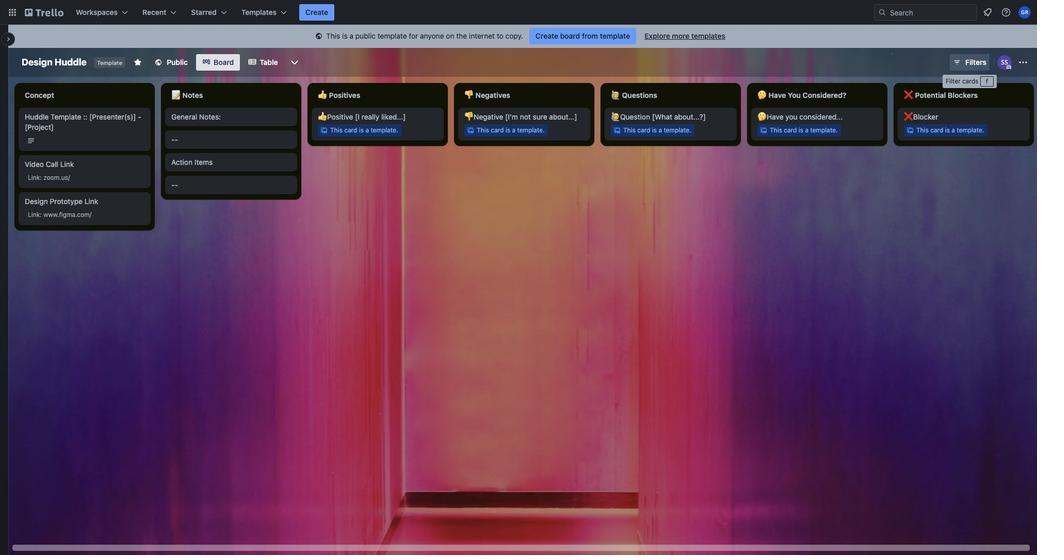 Task type: locate. For each thing, give the bounding box(es) containing it.
:
[[40, 174, 42, 182], [40, 211, 42, 219]]

-- up action
[[171, 135, 178, 144]]

template. down considered...
[[811, 126, 838, 134]]

negatives
[[476, 91, 510, 100]]

workspaces button
[[70, 4, 134, 21]]

1 horizontal spatial create
[[536, 31, 559, 40]]

1 vertical spatial -- link
[[171, 180, 291, 190]]

card down you at the right top of page
[[784, 126, 797, 134]]

general notes:
[[171, 113, 221, 121]]

card down 🙋question
[[638, 126, 651, 134]]

explore
[[645, 31, 670, 40]]

template left ::
[[51, 113, 81, 121]]

this card is a template. down [i'm
[[477, 126, 545, 134]]

action items
[[171, 158, 213, 167]]

this for 👎negative
[[477, 126, 489, 134]]

templates
[[692, 31, 726, 40]]

huddle
[[55, 57, 87, 68], [25, 113, 49, 121]]

1 this card is a template. from the left
[[330, 126, 398, 134]]

1 vertical spatial --
[[171, 181, 178, 189]]

this down "🤔have" at the top right of the page
[[770, 126, 782, 134]]

2 card from the left
[[491, 126, 504, 134]]

video call link link
[[25, 159, 145, 170]]

potential
[[915, 91, 946, 100]]

back to home image
[[25, 4, 63, 21]]

[project]
[[25, 123, 54, 132]]

starred button
[[185, 4, 233, 21]]

for
[[409, 31, 418, 40]]

video call link link : zoom.us/
[[25, 160, 74, 182]]

template. down not
[[517, 126, 545, 134]]

board link
[[196, 54, 240, 71]]

0 vertical spatial -- link
[[171, 135, 291, 145]]

4 template. from the left
[[811, 126, 838, 134]]

this right sm icon
[[326, 31, 340, 40]]

🤔
[[758, 91, 767, 100]]

is down [i'm
[[506, 126, 510, 134]]

a for 👍positive
[[366, 126, 369, 134]]

template.
[[371, 126, 398, 134], [517, 126, 545, 134], [664, 126, 691, 134], [811, 126, 838, 134], [957, 126, 985, 134]]

a down 🙋question [what about...?]
[[659, 126, 662, 134]]

design inside board name text box
[[22, 57, 52, 68]]

not
[[520, 113, 531, 121]]

filter cards
[[946, 77, 979, 85]]

🙋question
[[611, 113, 650, 121]]

-- for first -- link from the bottom
[[171, 181, 178, 189]]

0 vertical spatial huddle
[[55, 57, 87, 68]]

1 : from the top
[[40, 174, 42, 182]]

this card is a template. for [i
[[330, 126, 398, 134]]

: left www.figma.com/
[[40, 211, 42, 219]]

-- link down "general notes:" link
[[171, 135, 291, 145]]

1 vertical spatial create
[[536, 31, 559, 40]]

1 horizontal spatial template
[[97, 59, 122, 66]]

a down the really
[[366, 126, 369, 134]]

this down 🙋question
[[624, 126, 636, 134]]

: down video
[[40, 174, 42, 182]]

0 vertical spatial --
[[171, 135, 178, 144]]

4 card from the left
[[784, 126, 797, 134]]

design
[[22, 57, 52, 68], [25, 197, 48, 206]]

template. down "🙋question [what about...?]" link
[[664, 126, 691, 134]]

[presenter(s)]
[[89, 113, 136, 121]]

1 vertical spatial :
[[40, 211, 42, 219]]

create inside create board from template 'link'
[[536, 31, 559, 40]]

📝
[[171, 91, 181, 100]]

2 template. from the left
[[517, 126, 545, 134]]

template
[[378, 31, 407, 40], [600, 31, 630, 40]]

0 vertical spatial create
[[306, 8, 328, 17]]

❌blocker link
[[904, 112, 1024, 122]]

is down '❌blocker' link on the top of page
[[945, 126, 950, 134]]

template. for really
[[371, 126, 398, 134]]

is down 🤔have you considered...
[[799, 126, 804, 134]]

stu smith (stusmith18) image
[[998, 55, 1012, 70]]

this down 👍positive
[[330, 126, 343, 134]]

this card is a template. down 🙋question [what about...?]
[[624, 126, 691, 134]]

0 horizontal spatial huddle
[[25, 113, 49, 121]]

-
[[138, 113, 141, 121], [171, 135, 175, 144], [175, 135, 178, 144], [171, 181, 175, 189], [175, 181, 178, 189]]

copy.
[[506, 31, 523, 40]]

design left prototype
[[25, 197, 48, 206]]

0 horizontal spatial template
[[51, 113, 81, 121]]

anyone
[[420, 31, 444, 40]]

the
[[456, 31, 467, 40]]

this card is a template. for [what
[[624, 126, 691, 134]]

this card is a template.
[[330, 126, 398, 134], [477, 126, 545, 134], [624, 126, 691, 134], [770, 126, 838, 134], [917, 126, 985, 134]]

-- down action
[[171, 181, 178, 189]]

this
[[326, 31, 340, 40], [330, 126, 343, 134], [477, 126, 489, 134], [624, 126, 636, 134], [770, 126, 782, 134], [917, 126, 929, 134]]

general
[[171, 113, 197, 121]]

3 card from the left
[[638, 126, 651, 134]]

link right prototype
[[85, 197, 98, 206]]

zoom.us/
[[43, 174, 70, 182]]

2 this card is a template. from the left
[[477, 126, 545, 134]]

📝 notes
[[171, 91, 203, 100]]

template left for
[[378, 31, 407, 40]]

🤔have
[[758, 113, 784, 121]]

huddle up concept text box
[[55, 57, 87, 68]]

card down 👎negative
[[491, 126, 504, 134]]

template
[[97, 59, 122, 66], [51, 113, 81, 121]]

a down [i'm
[[512, 126, 516, 134]]

2 -- link from the top
[[171, 180, 291, 190]]

link left www.figma.com/
[[28, 211, 40, 219]]

questions
[[622, 91, 657, 100]]

this card is a template. down 🤔have you considered...
[[770, 126, 838, 134]]

huddle up [project] at the top left
[[25, 113, 49, 121]]

2 : from the top
[[40, 211, 42, 219]]

action
[[171, 158, 193, 167]]

create for create board from template
[[536, 31, 559, 40]]

explore more templates link
[[639, 28, 732, 44]]

create inside create button
[[306, 8, 328, 17]]

3 this card is a template. from the left
[[624, 126, 691, 134]]

this for 👍positive
[[330, 126, 343, 134]]

1 -- from the top
[[171, 135, 178, 144]]

link
[[60, 160, 74, 169], [28, 174, 40, 182], [85, 197, 98, 206], [28, 211, 40, 219]]

considered?
[[803, 91, 847, 100]]

👎negative [i'm not sure about...]
[[465, 113, 577, 121]]

: inside video call link link : zoom.us/
[[40, 174, 42, 182]]

2 -- from the top
[[171, 181, 178, 189]]

1 template. from the left
[[371, 126, 398, 134]]

a
[[350, 31, 354, 40], [366, 126, 369, 134], [512, 126, 516, 134], [659, 126, 662, 134], [805, 126, 809, 134], [952, 126, 955, 134]]

template. down 👍positive [i really liked...] link
[[371, 126, 398, 134]]

link right call
[[60, 160, 74, 169]]

create up sm icon
[[306, 8, 328, 17]]

-- link
[[171, 135, 291, 145], [171, 180, 291, 190]]

have
[[769, 91, 786, 100]]

this card is a template. down 👍positive [i really liked...] on the top left of page
[[330, 126, 398, 134]]

-- link down action items link
[[171, 180, 291, 190]]

card down '❌blocker'
[[931, 126, 944, 134]]

1 horizontal spatial huddle
[[55, 57, 87, 68]]

1 horizontal spatial template
[[600, 31, 630, 40]]

is
[[342, 31, 348, 40], [359, 126, 364, 134], [506, 126, 510, 134], [652, 126, 657, 134], [799, 126, 804, 134], [945, 126, 950, 134]]

public button
[[148, 54, 194, 71]]

1 vertical spatial design
[[25, 197, 48, 206]]

about...?]
[[675, 113, 706, 121]]

0 horizontal spatial create
[[306, 8, 328, 17]]

greg robinson (gregrobinson96) image
[[1019, 6, 1031, 19]]

::
[[83, 113, 87, 121]]

template right from
[[600, 31, 630, 40]]

is down 👍positive [i really liked...] on the top left of page
[[359, 126, 364, 134]]

this card is a template. down '❌blocker' link on the top of page
[[917, 126, 985, 134]]

card down [i
[[344, 126, 357, 134]]

1 -- link from the top
[[171, 135, 291, 145]]

create left board
[[536, 31, 559, 40]]

0 horizontal spatial template
[[378, 31, 407, 40]]

is for 👍positive
[[359, 126, 364, 134]]

this for 🙋question
[[624, 126, 636, 134]]

4 this card is a template. from the left
[[770, 126, 838, 134]]

this member is an admin of this board. image
[[1007, 65, 1012, 70]]

--
[[171, 135, 178, 144], [171, 181, 178, 189]]

1 vertical spatial template
[[51, 113, 81, 121]]

is for 🤔have
[[799, 126, 804, 134]]

you
[[788, 91, 801, 100]]

design up concept
[[22, 57, 52, 68]]

❌ Potential Blockers text field
[[898, 87, 1030, 104]]

❌blocker
[[904, 113, 939, 121]]

Search field
[[887, 5, 977, 20]]

a down '❌blocker' link on the top of page
[[952, 126, 955, 134]]

huddle inside huddle template :: [presenter(s)] - [project]
[[25, 113, 49, 121]]

template. for not
[[517, 126, 545, 134]]

a for 👎negative
[[512, 126, 516, 134]]

5 card from the left
[[931, 126, 944, 134]]

templates
[[241, 8, 277, 17]]

this card is a template. for you
[[770, 126, 838, 134]]

card
[[344, 126, 357, 134], [491, 126, 504, 134], [638, 126, 651, 134], [784, 126, 797, 134], [931, 126, 944, 134]]

a down 🤔have you considered...
[[805, 126, 809, 134]]

: inside design prototype link link : www.figma.com/
[[40, 211, 42, 219]]

0 vertical spatial :
[[40, 174, 42, 182]]

link down video
[[28, 174, 40, 182]]

design for design huddle
[[22, 57, 52, 68]]

is down 🙋question [what about...?]
[[652, 126, 657, 134]]

to
[[497, 31, 504, 40]]

create board from template
[[536, 31, 630, 40]]

card for 🤔have
[[784, 126, 797, 134]]

2 template from the left
[[600, 31, 630, 40]]

template left star or unstar board image
[[97, 59, 122, 66]]

design inside design prototype link link : www.figma.com/
[[25, 197, 48, 206]]

template. down '❌blocker' link on the top of page
[[957, 126, 985, 134]]

on
[[446, 31, 454, 40]]

huddle template :: [presenter(s)] - [project] link
[[25, 112, 145, 133]]

this down 👎negative
[[477, 126, 489, 134]]

🙋question [what about...?] link
[[611, 112, 731, 122]]

3 template. from the left
[[664, 126, 691, 134]]

call
[[46, 160, 58, 169]]

1 card from the left
[[344, 126, 357, 134]]

1 vertical spatial huddle
[[25, 113, 49, 121]]

general notes: link
[[171, 112, 291, 122]]

sure
[[533, 113, 547, 121]]

1 template from the left
[[378, 31, 407, 40]]

table link
[[242, 54, 284, 71]]

0 vertical spatial design
[[22, 57, 52, 68]]

template inside huddle template :: [presenter(s)] - [project]
[[51, 113, 81, 121]]

0 vertical spatial template
[[97, 59, 122, 66]]



Task type: vqa. For each thing, say whether or not it's contained in the screenshot.


Task type: describe. For each thing, give the bounding box(es) containing it.
template inside 'link'
[[600, 31, 630, 40]]

card for 🙋question
[[638, 126, 651, 134]]

a for 🤔have
[[805, 126, 809, 134]]

5 template. from the left
[[957, 126, 985, 134]]

🤔 Have You Considered? text field
[[752, 87, 884, 104]]

workspaces
[[76, 8, 118, 17]]

is for 👎negative
[[506, 126, 510, 134]]

🙋 questions
[[611, 91, 657, 100]]

starred
[[191, 8, 217, 17]]

create button
[[299, 4, 335, 21]]

board
[[560, 31, 580, 40]]

this down '❌blocker'
[[917, 126, 929, 134]]

👎
[[465, 91, 474, 100]]

🙋 Questions text field
[[605, 87, 737, 104]]

👍 positives
[[318, 91, 360, 100]]

- inside huddle template :: [presenter(s)] - [project]
[[138, 113, 141, 121]]

primary element
[[0, 0, 1037, 25]]

explore more templates
[[645, 31, 726, 40]]

search image
[[879, 8, 887, 17]]

this card is a template. for [i'm
[[477, 126, 545, 134]]

card for 👍positive
[[344, 126, 357, 134]]

[i
[[355, 113, 360, 121]]

🤔have you considered...
[[758, 113, 843, 121]]

-- for second -- link from the bottom of the page
[[171, 135, 178, 144]]

👎 Negatives text field
[[458, 87, 590, 104]]

recent button
[[136, 4, 183, 21]]

public
[[167, 58, 188, 67]]

👍 Positives text field
[[312, 87, 444, 104]]

filters
[[966, 58, 987, 67]]

template. for considered...
[[811, 126, 838, 134]]

👎negative [i'm not sure about...] link
[[465, 112, 584, 122]]

from
[[582, 31, 598, 40]]

template. for about...?]
[[664, 126, 691, 134]]

design for design prototype link link : www.figma.com/
[[25, 197, 48, 206]]

prototype
[[50, 197, 83, 206]]

: for design
[[40, 211, 42, 219]]

📝 Notes text field
[[165, 87, 297, 104]]

create for create
[[306, 8, 328, 17]]

Concept text field
[[19, 87, 151, 104]]

notes:
[[199, 113, 221, 121]]

filters button
[[950, 54, 990, 71]]

recent
[[142, 8, 166, 17]]

this is a public template for anyone on the internet to copy.
[[326, 31, 523, 40]]

a for 🙋question
[[659, 126, 662, 134]]

👎negative
[[465, 113, 503, 121]]

customize views image
[[289, 57, 300, 68]]

more
[[672, 31, 690, 40]]

❌ potential blockers
[[904, 91, 978, 100]]

internet
[[469, 31, 495, 40]]

items
[[195, 158, 213, 167]]

templates button
[[235, 4, 293, 21]]

[i'm
[[505, 113, 518, 121]]

really
[[362, 113, 380, 121]]

design prototype link link : www.figma.com/
[[25, 197, 98, 219]]

👍positive
[[318, 113, 353, 121]]

: for video
[[40, 174, 42, 182]]

❌
[[904, 91, 914, 100]]

video
[[25, 160, 44, 169]]

blockers
[[948, 91, 978, 100]]

liked...]
[[382, 113, 406, 121]]

you
[[786, 113, 798, 121]]

huddle inside board name text box
[[55, 57, 87, 68]]

filter
[[946, 77, 961, 85]]

👎 negatives
[[465, 91, 510, 100]]

0 notifications image
[[982, 6, 994, 19]]

🙋question [what about...?]
[[611, 113, 706, 121]]

5 this card is a template. from the left
[[917, 126, 985, 134]]

is left public
[[342, 31, 348, 40]]

concept
[[25, 91, 54, 100]]

Board name text field
[[17, 54, 92, 71]]

a left public
[[350, 31, 354, 40]]

positives
[[329, 91, 360, 100]]

sm image
[[314, 31, 324, 42]]

[what
[[652, 113, 673, 121]]

design prototype link link
[[25, 197, 145, 207]]

create board from template link
[[530, 28, 637, 44]]

open information menu image
[[1001, 7, 1012, 18]]

action items link
[[171, 157, 291, 168]]

about...]
[[549, 113, 577, 121]]

cards
[[963, 77, 979, 85]]

🙋
[[611, 91, 620, 100]]

this for 🤔have
[[770, 126, 782, 134]]

card for 👎negative
[[491, 126, 504, 134]]

🤔have you considered... link
[[758, 112, 877, 122]]

considered...
[[800, 113, 843, 121]]

notes
[[183, 91, 203, 100]]

design huddle
[[22, 57, 87, 68]]

www.figma.com/
[[43, 211, 92, 219]]

star or unstar board image
[[134, 58, 142, 67]]

board
[[214, 58, 234, 67]]

table
[[260, 58, 278, 67]]

👍
[[318, 91, 327, 100]]

👍positive [i really liked...] link
[[318, 112, 438, 122]]

public
[[356, 31, 376, 40]]

is for 🙋question
[[652, 126, 657, 134]]

🤔 have you considered?
[[758, 91, 847, 100]]

f
[[986, 78, 989, 85]]

show menu image
[[1018, 57, 1029, 68]]



